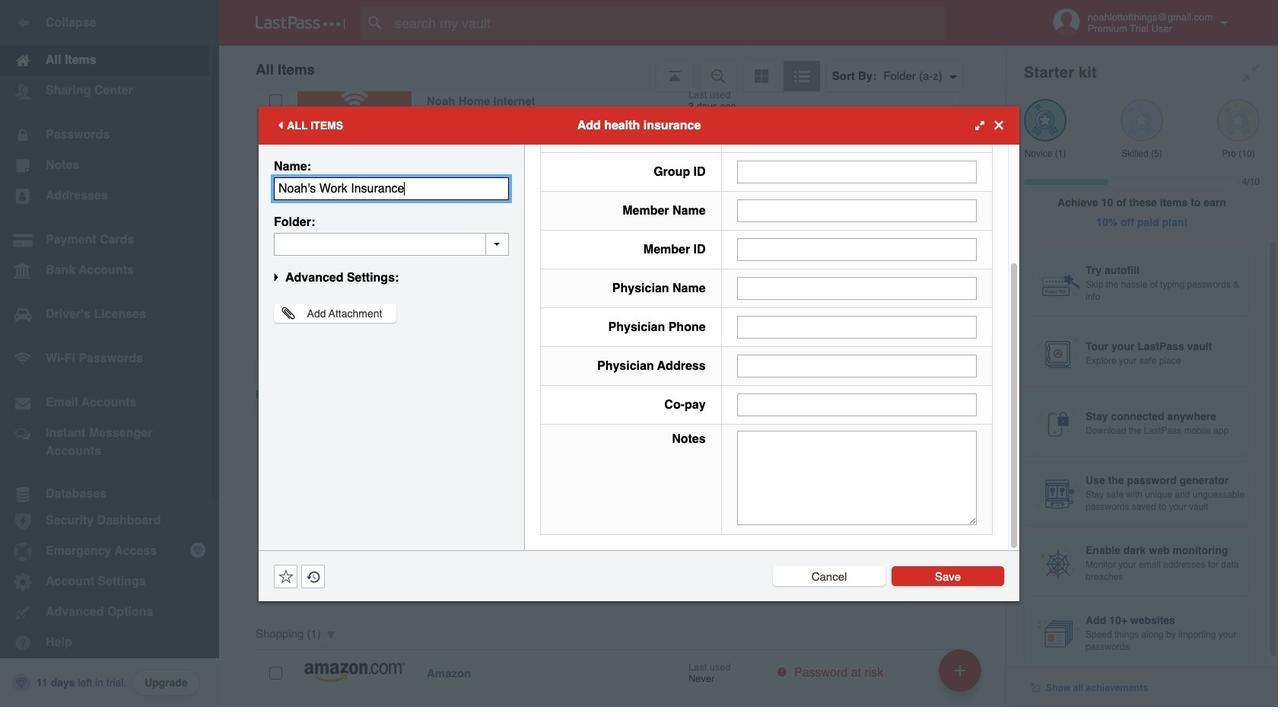 Task type: vqa. For each thing, say whether or not it's contained in the screenshot.
New item element
no



Task type: locate. For each thing, give the bounding box(es) containing it.
vault options navigation
[[219, 46, 1006, 91]]

dialog
[[259, 0, 1020, 601]]

new item image
[[955, 665, 966, 676]]

None text field
[[737, 160, 977, 183], [737, 199, 977, 222], [274, 233, 509, 255], [737, 238, 977, 261], [737, 277, 977, 300], [737, 316, 977, 338], [737, 354, 977, 377], [737, 393, 977, 416], [737, 430, 977, 525], [737, 160, 977, 183], [737, 199, 977, 222], [274, 233, 509, 255], [737, 238, 977, 261], [737, 277, 977, 300], [737, 316, 977, 338], [737, 354, 977, 377], [737, 393, 977, 416], [737, 430, 977, 525]]

None text field
[[274, 177, 509, 200]]



Task type: describe. For each thing, give the bounding box(es) containing it.
new item navigation
[[934, 645, 991, 707]]

search my vault text field
[[361, 6, 969, 40]]

Search search field
[[361, 6, 969, 40]]

main navigation navigation
[[0, 0, 219, 707]]

lastpass image
[[256, 16, 346, 30]]



